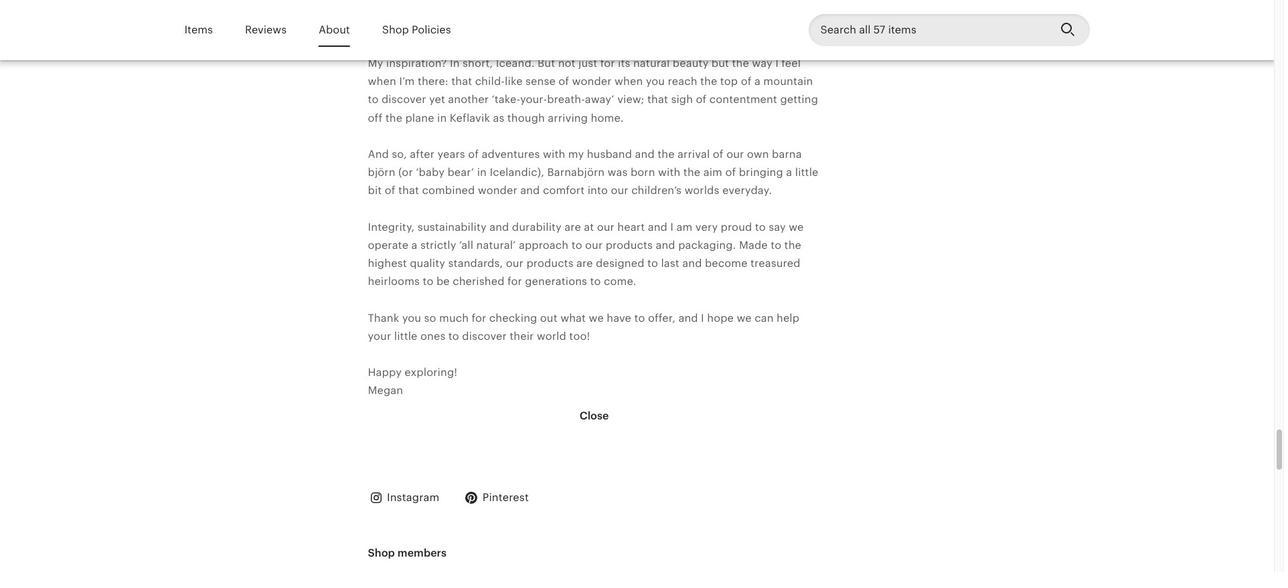 Task type: vqa. For each thing, say whether or not it's contained in the screenshot.
the right the a
yes



Task type: locate. For each thing, give the bounding box(es) containing it.
0 horizontal spatial for
[[472, 312, 486, 325]]

0 vertical spatial wonder
[[572, 75, 612, 88]]

1 horizontal spatial in
[[477, 166, 487, 179]]

you down the 'natural'
[[646, 75, 665, 88]]

their
[[510, 330, 534, 343]]

1 vertical spatial wonder
[[478, 184, 518, 197]]

1 horizontal spatial we
[[737, 312, 752, 325]]

with left my
[[543, 148, 565, 161]]

little right your
[[394, 330, 418, 343]]

adventures
[[482, 148, 540, 161]]

products down the heart
[[606, 239, 653, 252]]

'take-
[[492, 93, 520, 106]]

the down arrival at the top of the page
[[684, 166, 701, 179]]

1 vertical spatial for
[[508, 275, 522, 288]]

1 horizontal spatial i
[[701, 312, 704, 325]]

proud
[[721, 221, 752, 234]]

0 vertical spatial in
[[437, 112, 447, 124]]

wonder down just
[[572, 75, 612, 88]]

was
[[608, 166, 628, 179]]

Search all 57 items text field
[[809, 14, 1050, 46]]

1 horizontal spatial products
[[606, 239, 653, 252]]

the down say
[[785, 239, 802, 252]]

of right years
[[468, 148, 479, 161]]

0 vertical spatial little
[[795, 166, 819, 179]]

when
[[368, 75, 396, 88], [615, 75, 643, 88]]

we
[[789, 221, 804, 234], [589, 312, 604, 325], [737, 312, 752, 325]]

shop left policies
[[382, 23, 409, 36]]

when down the my at the left top of page
[[368, 75, 396, 88]]

and
[[635, 148, 655, 161], [520, 184, 540, 197], [490, 221, 509, 234], [648, 221, 668, 234], [656, 239, 676, 252], [683, 257, 702, 270], [679, 312, 698, 325]]

about link
[[319, 15, 350, 46]]

are up generations
[[577, 257, 593, 270]]

for right much
[[472, 312, 486, 325]]

about
[[319, 23, 350, 36]]

bit
[[368, 184, 382, 197]]

1 horizontal spatial when
[[615, 75, 643, 88]]

close button
[[568, 400, 621, 432]]

very
[[696, 221, 718, 234]]

to left say
[[755, 221, 766, 234]]

i left am
[[671, 221, 674, 234]]

0 horizontal spatial you
[[402, 312, 421, 325]]

last
[[661, 257, 680, 270]]

our down at
[[585, 239, 603, 252]]

shop left members
[[368, 547, 395, 560]]

1 vertical spatial shop
[[368, 547, 395, 560]]

0 vertical spatial you
[[646, 75, 665, 88]]

to left be
[[423, 275, 434, 288]]

of right aim
[[726, 166, 736, 179]]

0 horizontal spatial wonder
[[478, 184, 518, 197]]

1 horizontal spatial you
[[646, 75, 665, 88]]

shop for shop members
[[368, 547, 395, 560]]

away'
[[585, 93, 615, 106]]

arriving
[[548, 112, 588, 124]]

you
[[646, 75, 665, 88], [402, 312, 421, 325]]

be
[[437, 275, 450, 288]]

discover down i'm
[[382, 93, 426, 106]]

0 vertical spatial i
[[776, 57, 779, 70]]

checking
[[489, 312, 537, 325]]

everyday.
[[723, 184, 772, 197]]

i inside the thank you so much for checking out what we have to offer, and i hope we can help your little ones to discover their world too!
[[701, 312, 704, 325]]

0 vertical spatial for
[[601, 57, 615, 70]]

1 vertical spatial in
[[477, 166, 487, 179]]

and right offer, at the right of the page
[[679, 312, 698, 325]]

instagram
[[387, 491, 440, 504]]

0 horizontal spatial a
[[412, 239, 418, 252]]

worlds
[[685, 184, 720, 197]]

home.
[[591, 112, 624, 124]]

we for proud
[[789, 221, 804, 234]]

the
[[732, 57, 749, 70], [701, 75, 718, 88], [386, 112, 403, 124], [658, 148, 675, 161], [684, 166, 701, 179], [785, 239, 802, 252]]

wonder down icelandic), in the top of the page
[[478, 184, 518, 197]]

world
[[537, 330, 567, 343]]

2 horizontal spatial that
[[648, 93, 668, 106]]

in down the yet on the left top of page
[[437, 112, 447, 124]]

off
[[368, 112, 383, 124]]

megan
[[368, 385, 403, 397]]

2 vertical spatial a
[[412, 239, 418, 252]]

the left arrival at the top of the page
[[658, 148, 675, 161]]

to
[[368, 93, 379, 106], [755, 221, 766, 234], [572, 239, 582, 252], [771, 239, 782, 252], [648, 257, 658, 270], [423, 275, 434, 288], [590, 275, 601, 288], [634, 312, 645, 325], [449, 330, 459, 343]]

2 horizontal spatial a
[[786, 166, 792, 179]]

my inspiration? in short, iceand. but not just for its natural beauty but the way i feel when i'm there: that child-like sense of wonder when you reach the top of a mountain to discover yet another 'take-your-breath-away' view; that sigh of contentment getting off the plane in keflavik as though arriving home.
[[368, 57, 818, 124]]

in right bear'
[[477, 166, 487, 179]]

happy
[[368, 367, 402, 379]]

0 vertical spatial discover
[[382, 93, 426, 106]]

for left its
[[601, 57, 615, 70]]

of up breath-
[[559, 75, 569, 88]]

wonder inside my inspiration? in short, iceand. but not just for its natural beauty but the way i feel when i'm there: that child-like sense of wonder when you reach the top of a mountain to discover yet another 'take-your-breath-away' view; that sigh of contentment getting off the plane in keflavik as though arriving home.
[[572, 75, 612, 88]]

your
[[368, 330, 391, 343]]

that left the sigh
[[648, 93, 668, 106]]

a down way
[[755, 75, 761, 88]]

for inside the thank you so much for checking out what we have to offer, and i hope we can help your little ones to discover their world too!
[[472, 312, 486, 325]]

when up view;
[[615, 75, 643, 88]]

wonder inside 'and so, after years of adventures with my husband and the arrival of our own barna björn (or 'baby bear' in icelandic), barnabjörn was born with the aim of bringing a little bit of that combined wonder and comfort into our children's worlds everyday.'
[[478, 184, 518, 197]]

0 horizontal spatial little
[[394, 330, 418, 343]]

to inside my inspiration? in short, iceand. but not just for its natural beauty but the way i feel when i'm there: that child-like sense of wonder when you reach the top of a mountain to discover yet another 'take-your-breath-away' view; that sigh of contentment getting off the plane in keflavik as though arriving home.
[[368, 93, 379, 106]]

1 vertical spatial a
[[786, 166, 792, 179]]

1 horizontal spatial little
[[795, 166, 819, 179]]

1 vertical spatial discover
[[462, 330, 507, 343]]

little inside the thank you so much for checking out what we have to offer, and i hope we can help your little ones to discover their world too!
[[394, 330, 418, 343]]

at
[[584, 221, 594, 234]]

as
[[493, 112, 505, 124]]

1 vertical spatial products
[[527, 257, 574, 270]]

to up off
[[368, 93, 379, 106]]

you inside the thank you so much for checking out what we have to offer, and i hope we can help your little ones to discover their world too!
[[402, 312, 421, 325]]

1 vertical spatial you
[[402, 312, 421, 325]]

for right the cherished in the left of the page
[[508, 275, 522, 288]]

and right last
[[683, 257, 702, 270]]

for
[[601, 57, 615, 70], [508, 275, 522, 288], [472, 312, 486, 325]]

we inside integrity, sustainability and durability are at our heart and i am very proud to say we operate a strictly 'all natural' approach to our products and packaging. made to the highest quality standards, our products are designed to last and become treasured heirlooms to be cherished for generations to come.
[[789, 221, 804, 234]]

0 horizontal spatial i
[[671, 221, 674, 234]]

are left at
[[565, 221, 581, 234]]

exploring!
[[405, 367, 458, 379]]

2 vertical spatial for
[[472, 312, 486, 325]]

operate
[[368, 239, 409, 252]]

what
[[561, 312, 586, 325]]

2 vertical spatial that
[[399, 184, 419, 197]]

we left the have
[[589, 312, 604, 325]]

to left last
[[648, 257, 658, 270]]

1 vertical spatial with
[[658, 166, 681, 179]]

cherished
[[453, 275, 505, 288]]

that down (or
[[399, 184, 419, 197]]

2 vertical spatial i
[[701, 312, 704, 325]]

2 horizontal spatial i
[[776, 57, 779, 70]]

just
[[579, 57, 598, 70]]

a inside my inspiration? in short, iceand. but not just for its natural beauty but the way i feel when i'm there: that child-like sense of wonder when you reach the top of a mountain to discover yet another 'take-your-breath-away' view; that sigh of contentment getting off the plane in keflavik as though arriving home.
[[755, 75, 761, 88]]

0 horizontal spatial in
[[437, 112, 447, 124]]

0 horizontal spatial that
[[399, 184, 419, 197]]

0 horizontal spatial when
[[368, 75, 396, 88]]

i left 'feel'
[[776, 57, 779, 70]]

though
[[508, 112, 545, 124]]

much
[[439, 312, 469, 325]]

sense
[[526, 75, 556, 88]]

little
[[795, 166, 819, 179], [394, 330, 418, 343]]

a up the quality
[[412, 239, 418, 252]]

we left can
[[737, 312, 752, 325]]

1 horizontal spatial that
[[452, 75, 472, 88]]

little down barna
[[795, 166, 819, 179]]

your-
[[520, 93, 547, 106]]

0 horizontal spatial we
[[589, 312, 604, 325]]

0 horizontal spatial with
[[543, 148, 565, 161]]

reviews link
[[245, 15, 287, 46]]

the right but
[[732, 57, 749, 70]]

i left hope on the right bottom of the page
[[701, 312, 704, 325]]

1 horizontal spatial wonder
[[572, 75, 612, 88]]

and inside the thank you so much for checking out what we have to offer, and i hope we can help your little ones to discover their world too!
[[679, 312, 698, 325]]

for inside my inspiration? in short, iceand. but not just for its natural beauty but the way i feel when i'm there: that child-like sense of wonder when you reach the top of a mountain to discover yet another 'take-your-breath-away' view; that sigh of contentment getting off the plane in keflavik as though arriving home.
[[601, 57, 615, 70]]

strictly
[[420, 239, 456, 252]]

to down much
[[449, 330, 459, 343]]

1 horizontal spatial a
[[755, 75, 761, 88]]

into
[[588, 184, 608, 197]]

children's
[[632, 184, 682, 197]]

you left so
[[402, 312, 421, 325]]

0 vertical spatial shop
[[382, 23, 409, 36]]

discover inside the thank you so much for checking out what we have to offer, and i hope we can help your little ones to discover their world too!
[[462, 330, 507, 343]]

child-
[[475, 75, 505, 88]]

1 vertical spatial are
[[577, 257, 593, 270]]

plane
[[405, 112, 434, 124]]

shop policies link
[[382, 15, 451, 46]]

view;
[[618, 93, 645, 106]]

little inside 'and so, after years of adventures with my husband and the arrival of our own barna björn (or 'baby bear' in icelandic), barnabjörn was born with the aim of bringing a little bit of that combined wonder and comfort into our children's worlds everyday.'
[[795, 166, 819, 179]]

0 vertical spatial a
[[755, 75, 761, 88]]

1 horizontal spatial discover
[[462, 330, 507, 343]]

1 vertical spatial little
[[394, 330, 418, 343]]

of right top
[[741, 75, 752, 88]]

2 horizontal spatial we
[[789, 221, 804, 234]]

discover inside my inspiration? in short, iceand. but not just for its natural beauty but the way i feel when i'm there: that child-like sense of wonder when you reach the top of a mountain to discover yet another 'take-your-breath-away' view; that sigh of contentment getting off the plane in keflavik as though arriving home.
[[382, 93, 426, 106]]

1 horizontal spatial for
[[508, 275, 522, 288]]

thank you so much for checking out what we have to offer, and i hope we can help your little ones to discover their world too!
[[368, 312, 800, 343]]

0 horizontal spatial discover
[[382, 93, 426, 106]]

that up another on the top of page
[[452, 75, 472, 88]]

breath-
[[547, 93, 585, 106]]

there:
[[418, 75, 449, 88]]

its
[[618, 57, 631, 70]]

'baby
[[416, 166, 445, 179]]

of
[[559, 75, 569, 88], [741, 75, 752, 88], [696, 93, 707, 106], [468, 148, 479, 161], [713, 148, 724, 161], [726, 166, 736, 179], [385, 184, 396, 197]]

become
[[705, 257, 748, 270]]

and up last
[[656, 239, 676, 252]]

products up generations
[[527, 257, 574, 270]]

out
[[540, 312, 558, 325]]

1 vertical spatial i
[[671, 221, 674, 234]]

that inside 'and so, after years of adventures with my husband and the arrival of our own barna björn (or 'baby bear' in icelandic), barnabjörn was born with the aim of bringing a little bit of that combined wonder and comfort into our children's worlds everyday.'
[[399, 184, 419, 197]]

with up children's
[[658, 166, 681, 179]]

come.
[[604, 275, 637, 288]]

a down barna
[[786, 166, 792, 179]]

you inside my inspiration? in short, iceand. but not just for its natural beauty but the way i feel when i'm there: that child-like sense of wonder when you reach the top of a mountain to discover yet another 'take-your-breath-away' view; that sigh of contentment getting off the plane in keflavik as though arriving home.
[[646, 75, 665, 88]]

discover
[[382, 93, 426, 106], [462, 330, 507, 343]]

we right say
[[789, 221, 804, 234]]

discover down checking
[[462, 330, 507, 343]]

2 horizontal spatial for
[[601, 57, 615, 70]]



Task type: describe. For each thing, give the bounding box(es) containing it.
approach
[[519, 239, 569, 252]]

another
[[448, 93, 489, 106]]

short,
[[463, 57, 493, 70]]

offer,
[[648, 312, 676, 325]]

designed
[[596, 257, 645, 270]]

'all
[[459, 239, 474, 252]]

our down "natural'"
[[506, 257, 524, 270]]

but
[[712, 57, 729, 70]]

barnabjörn
[[547, 166, 605, 179]]

not
[[558, 57, 576, 70]]

0 vertical spatial that
[[452, 75, 472, 88]]

natural'
[[477, 239, 516, 252]]

but
[[538, 57, 555, 70]]

policies
[[412, 23, 451, 36]]

am
[[677, 221, 693, 234]]

iceand.
[[496, 57, 535, 70]]

and
[[368, 148, 389, 161]]

our down was
[[611, 184, 629, 197]]

natural
[[633, 57, 670, 70]]

members
[[398, 547, 447, 560]]

and up the born
[[635, 148, 655, 161]]

reach
[[668, 75, 698, 88]]

i inside integrity, sustainability and durability are at our heart and i am very proud to say we operate a strictly 'all natural' approach to our products and packaging. made to the highest quality standards, our products are designed to last and become treasured heirlooms to be cherished for generations to come.
[[671, 221, 674, 234]]

1 when from the left
[[368, 75, 396, 88]]

so,
[[392, 148, 407, 161]]

in inside 'and so, after years of adventures with my husband and the arrival of our own barna björn (or 'baby bear' in icelandic), barnabjörn was born with the aim of bringing a little bit of that combined wonder and comfort into our children's worlds everyday.'
[[477, 166, 487, 179]]

0 vertical spatial products
[[606, 239, 653, 252]]

combined
[[422, 184, 475, 197]]

keflavik
[[450, 112, 490, 124]]

own
[[747, 148, 769, 161]]

i inside my inspiration? in short, iceand. but not just for its natural beauty but the way i feel when i'm there: that child-like sense of wonder when you reach the top of a mountain to discover yet another 'take-your-breath-away' view; that sigh of contentment getting off the plane in keflavik as though arriving home.
[[776, 57, 779, 70]]

of right bit
[[385, 184, 396, 197]]

heirlooms
[[368, 275, 420, 288]]

1 vertical spatial that
[[648, 93, 668, 106]]

shop for shop policies
[[382, 23, 409, 36]]

can
[[755, 312, 774, 325]]

my
[[568, 148, 584, 161]]

durability
[[512, 221, 562, 234]]

mountain
[[764, 75, 813, 88]]

like
[[505, 75, 523, 88]]

feel
[[782, 57, 801, 70]]

in
[[450, 57, 460, 70]]

(or
[[398, 166, 413, 179]]

a inside 'and so, after years of adventures with my husband and the arrival of our own barna björn (or 'baby bear' in icelandic), barnabjörn was born with the aim of bringing a little bit of that combined wonder and comfort into our children's worlds everyday.'
[[786, 166, 792, 179]]

say
[[769, 221, 786, 234]]

of right the sigh
[[696, 93, 707, 106]]

to right the have
[[634, 312, 645, 325]]

in inside my inspiration? in short, iceand. but not just for its natural beauty but the way i feel when i'm there: that child-like sense of wonder when you reach the top of a mountain to discover yet another 'take-your-breath-away' view; that sigh of contentment getting off the plane in keflavik as though arriving home.
[[437, 112, 447, 124]]

getting
[[780, 93, 818, 106]]

inspiration?
[[386, 57, 447, 70]]

after
[[410, 148, 435, 161]]

to right approach
[[572, 239, 582, 252]]

way
[[752, 57, 773, 70]]

to up treasured
[[771, 239, 782, 252]]

made
[[739, 239, 768, 252]]

aim
[[704, 166, 723, 179]]

0 vertical spatial are
[[565, 221, 581, 234]]

we for and
[[737, 312, 752, 325]]

hope
[[707, 312, 734, 325]]

shop policies
[[382, 23, 451, 36]]

treasured
[[751, 257, 801, 270]]

integrity,
[[368, 221, 415, 234]]

close
[[580, 410, 609, 422]]

0 horizontal spatial products
[[527, 257, 574, 270]]

to left come.
[[590, 275, 601, 288]]

years
[[438, 148, 465, 161]]

reviews
[[245, 23, 287, 36]]

for inside integrity, sustainability and durability are at our heart and i am very proud to say we operate a strictly 'all natural' approach to our products and packaging. made to the highest quality standards, our products are designed to last and become treasured heirlooms to be cherished for generations to come.
[[508, 275, 522, 288]]

contentment
[[710, 93, 778, 106]]

the inside integrity, sustainability and durability are at our heart and i am very proud to say we operate a strictly 'all natural' approach to our products and packaging. made to the highest quality standards, our products are designed to last and become treasured heirlooms to be cherished for generations to come.
[[785, 239, 802, 252]]

our right at
[[597, 221, 615, 234]]

instagram link
[[368, 491, 440, 507]]

quality
[[410, 257, 445, 270]]

bringing
[[739, 166, 783, 179]]

yet
[[429, 93, 445, 106]]

so
[[424, 312, 436, 325]]

ones
[[421, 330, 446, 343]]

highest
[[368, 257, 407, 270]]

sigh
[[671, 93, 693, 106]]

bear'
[[448, 166, 474, 179]]

happy exploring! megan
[[368, 367, 458, 397]]

comfort
[[543, 184, 585, 197]]

0 vertical spatial with
[[543, 148, 565, 161]]

help
[[777, 312, 800, 325]]

thank
[[368, 312, 399, 325]]

1 horizontal spatial with
[[658, 166, 681, 179]]

integrity, sustainability and durability are at our heart and i am very proud to say we operate a strictly 'all natural' approach to our products and packaging. made to the highest quality standards, our products are designed to last and become treasured heirlooms to be cherished for generations to come.
[[368, 221, 804, 288]]

pinterest link
[[464, 491, 529, 507]]

too!
[[569, 330, 590, 343]]

of up aim
[[713, 148, 724, 161]]

items link
[[185, 15, 213, 46]]

and right the heart
[[648, 221, 668, 234]]

and up "natural'"
[[490, 221, 509, 234]]

our left own
[[727, 148, 744, 161]]

husband
[[587, 148, 632, 161]]

have
[[607, 312, 632, 325]]

the left top
[[701, 75, 718, 88]]

my
[[368, 57, 383, 70]]

2 when from the left
[[615, 75, 643, 88]]

a inside integrity, sustainability and durability are at our heart and i am very proud to say we operate a strictly 'all natural' approach to our products and packaging. made to the highest quality standards, our products are designed to last and become treasured heirlooms to be cherished for generations to come.
[[412, 239, 418, 252]]

the right off
[[386, 112, 403, 124]]

generations
[[525, 275, 587, 288]]

i'm
[[399, 75, 415, 88]]

björn
[[368, 166, 396, 179]]

heart
[[618, 221, 645, 234]]

and down icelandic), in the top of the page
[[520, 184, 540, 197]]



